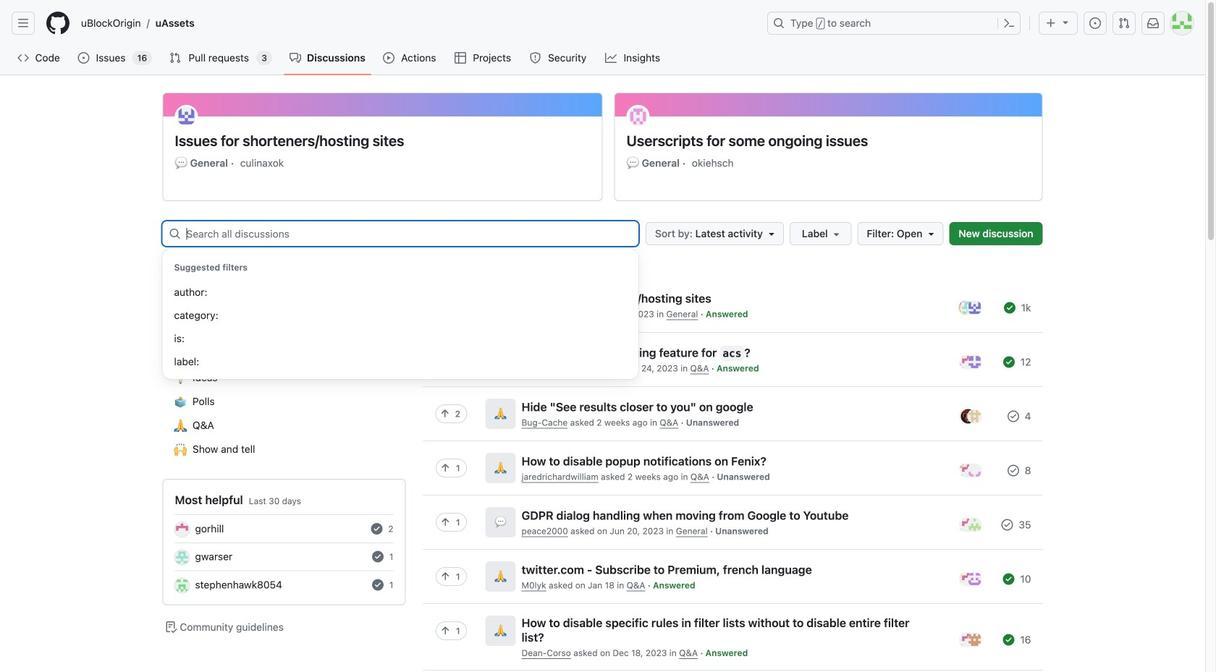 Task type: locate. For each thing, give the bounding box(es) containing it.
git pull request image for issue opened icon
[[170, 52, 181, 64]]

@gorhill image left 12 comments: partingscientist, 05:36am on july 24, 2023 icon
[[962, 355, 976, 370]]

0 vertical spatial @gorhill image
[[962, 355, 976, 370]]

Search all discussions text field
[[187, 222, 638, 246]]

2 @gorhill image from the top
[[962, 573, 976, 587]]

0 vertical spatial arrow up image
[[439, 409, 451, 420]]

arrow up image for @m0lyk "image"'s @gorhill image
[[440, 572, 451, 583]]

1 vertical spatial check circle fill image
[[372, 552, 384, 563]]

1 horizontal spatial @gwarser image
[[962, 301, 976, 315]]

git pull request image up culinaxok icon
[[170, 52, 181, 64]]

@gorhill image left 10 comments: m0lyk, 04:55am on january 18 icon
[[962, 573, 976, 587]]

@culinaxok image
[[968, 301, 983, 315]]

homepage image
[[46, 12, 70, 35]]

1 vertical spatial @gorhill image
[[962, 573, 976, 587]]

check circle fill image for leftmost the @gwarser image
[[372, 552, 384, 563]]

1 vertical spatial arrow up image
[[440, 517, 451, 529]]

@m0lyk image
[[968, 573, 983, 587]]

2 triangle down image from the left
[[926, 228, 938, 240]]

triangle down image
[[766, 228, 778, 240], [926, 228, 938, 240]]

issue opened image
[[1090, 17, 1102, 29]]

@gorhill image left the 8 comments: jaredrichardwilliam, 10:56am on march 06 "icon" at the right bottom of the page
[[962, 464, 976, 478]]

0 horizontal spatial git pull request image
[[170, 52, 181, 64]]

1 @gorhill image from the top
[[962, 518, 976, 533]]

16 comments: dean-corso, 02:08pm on december 18, 2023 image
[[1004, 635, 1015, 646]]

1 vertical spatial arrow up image
[[440, 572, 451, 583]]

2 vertical spatial @gorhill image
[[175, 523, 189, 537]]

2 arrow up image from the top
[[440, 572, 451, 583]]

@gwarser image up @stephenhawk8054 image on the bottom of the page
[[175, 551, 189, 565]]

code image
[[17, 52, 29, 64]]

1 vertical spatial git pull request image
[[170, 52, 181, 64]]

3 @gorhill image from the top
[[962, 633, 976, 648]]

0 horizontal spatial triangle down image
[[766, 228, 778, 240]]

35 comments: peace2000, 12:49pm on june 20, 2023 image
[[1002, 520, 1014, 531]]

@bug cache image
[[968, 410, 983, 424]]

@gwarser image
[[962, 301, 976, 315], [175, 551, 189, 565]]

arrow up image
[[440, 463, 451, 474], [440, 517, 451, 529], [440, 626, 451, 637]]

search image
[[169, 228, 181, 240]]

1 vertical spatial @gorhill image
[[962, 464, 976, 478]]

@gorhill image for the @peace2000 icon
[[962, 518, 976, 533]]

@gorhill image
[[962, 355, 976, 370], [962, 464, 976, 478], [175, 523, 189, 537]]

1 vertical spatial @gwarser image
[[175, 551, 189, 565]]

2 vertical spatial arrow up image
[[440, 626, 451, 637]]

0 vertical spatial git pull request image
[[1119, 17, 1131, 29]]

arrow up image
[[439, 409, 451, 420], [440, 572, 451, 583]]

0 vertical spatial @gorhill image
[[962, 518, 976, 533]]

@gorhill image up @stephenhawk8054 image on the bottom of the page
[[175, 523, 189, 537]]

@gorhill image left the 35 comments: peace2000, 12:49pm on june 20, 2023 image
[[962, 518, 976, 533]]

2 vertical spatial check circle fill image
[[372, 580, 384, 591]]

2 vertical spatial @gorhill image
[[962, 633, 976, 648]]

plus image
[[1046, 17, 1058, 29]]

@gorhill image left the 16 comments: dean-corso, 02:08pm on december 18, 2023 image
[[962, 633, 976, 648]]

git pull request image
[[1119, 17, 1131, 29], [170, 52, 181, 64]]

3 arrow up image from the top
[[440, 626, 451, 637]]

1 arrow up image from the top
[[439, 409, 451, 420]]

@gorhill image for @m0lyk "image"
[[962, 573, 976, 587]]

git pull request image left "notifications" image
[[1119, 17, 1131, 29]]

arrow up image for the @3xploiton3 image
[[439, 409, 451, 420]]

1 horizontal spatial git pull request image
[[1119, 17, 1131, 29]]

@partingscientist image
[[968, 355, 983, 370]]

2 arrow up image from the top
[[440, 517, 451, 529]]

1 horizontal spatial triangle down image
[[926, 228, 938, 240]]

@gorhill image
[[962, 518, 976, 533], [962, 573, 976, 587], [962, 633, 976, 648]]

@gwarser image left 1021 comments: culinaxok, 07:59am on january 31, 2023 image
[[962, 301, 976, 315]]

0 vertical spatial arrow up image
[[440, 463, 451, 474]]

culinaxok image
[[175, 105, 198, 128]]

list
[[75, 12, 759, 35], [163, 93, 1043, 224], [423, 278, 1043, 673], [163, 290, 406, 468]]

notifications image
[[1148, 17, 1160, 29]]

@gorhill image for @partingscientist image
[[962, 355, 976, 370]]

command palette image
[[1004, 17, 1016, 29]]

check circle fill image
[[371, 524, 383, 535], [372, 552, 384, 563], [372, 580, 384, 591]]



Task type: describe. For each thing, give the bounding box(es) containing it.
arrow up image for @dean corso icon's @gorhill image
[[440, 626, 451, 637]]

arrow up image for @gorhill image corresponding to the @peace2000 icon
[[440, 517, 451, 529]]

@stephenhawk8054 image
[[175, 579, 189, 594]]

@3xploiton3 image
[[962, 410, 976, 424]]

@gorhill image for @jaredrichardwilliam 'image'
[[962, 464, 976, 478]]

comment discussion image
[[290, 52, 301, 64]]

graph image
[[605, 52, 617, 64]]

table image
[[455, 52, 466, 64]]

triangle down image
[[1060, 16, 1072, 28]]

0 vertical spatial check circle fill image
[[371, 524, 383, 535]]

4 comments: bug-cache, 08:56pm on march 08 image
[[1008, 411, 1020, 423]]

play image
[[383, 52, 395, 64]]

1 triangle down image from the left
[[766, 228, 778, 240]]

12 comments: partingscientist, 05:36am on july 24, 2023 image
[[1004, 357, 1016, 368]]

0 horizontal spatial @gwarser image
[[175, 551, 189, 565]]

@jaredrichardwilliam image
[[968, 464, 983, 478]]

1 arrow up image from the top
[[440, 463, 451, 474]]

okiehsch image
[[627, 105, 650, 128]]

8 comments: jaredrichardwilliam, 10:56am on march 06 image
[[1008, 465, 1020, 477]]

checklist image
[[166, 622, 177, 634]]

1021 comments: culinaxok, 07:59am on january 31, 2023 image
[[1005, 302, 1016, 314]]

git pull request image for issue opened image
[[1119, 17, 1131, 29]]

10 comments: m0lyk, 04:55am on january 18 image
[[1004, 574, 1015, 586]]

issue opened image
[[78, 52, 89, 64]]

@peace2000 image
[[968, 518, 983, 533]]

check circle fill image for @stephenhawk8054 image on the bottom of the page
[[372, 580, 384, 591]]

@dean corso image
[[968, 633, 983, 648]]

shield image
[[530, 52, 541, 64]]

0 vertical spatial @gwarser image
[[962, 301, 976, 315]]

@gorhill image for @dean corso icon
[[962, 633, 976, 648]]



Task type: vqa. For each thing, say whether or not it's contained in the screenshot.
culinaxok icon
yes



